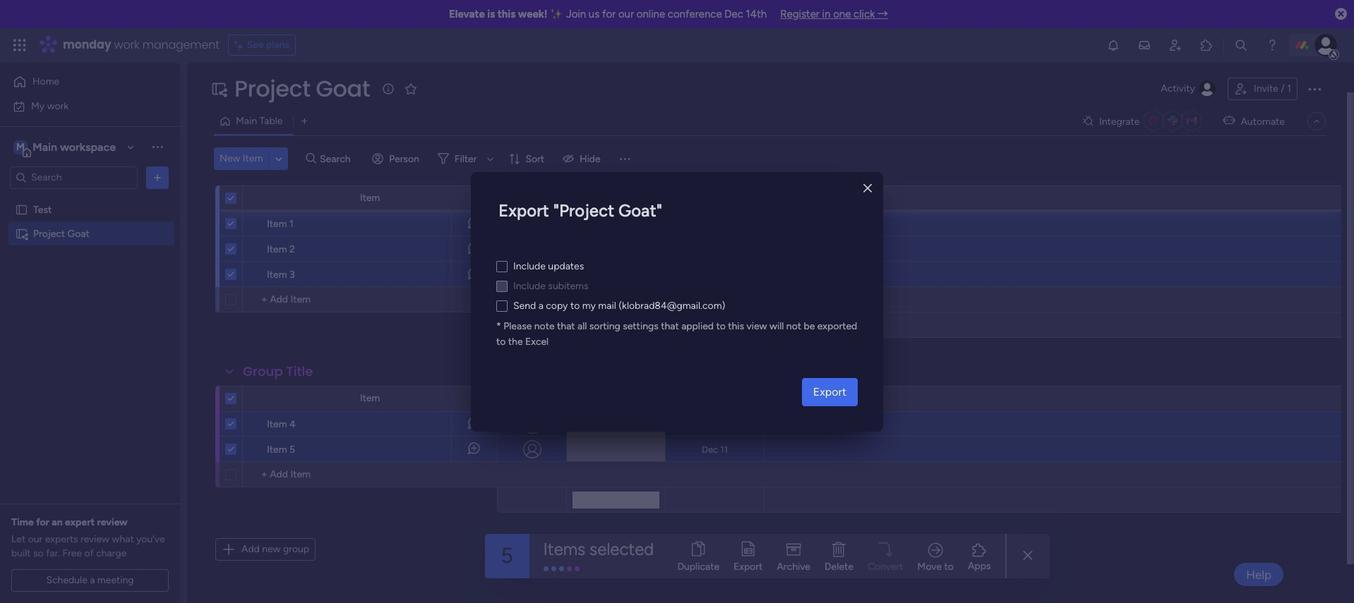 Task type: locate. For each thing, give the bounding box(es) containing it.
for right "us"
[[602, 8, 616, 20]]

0 vertical spatial include
[[513, 260, 546, 272]]

0 horizontal spatial that
[[557, 320, 575, 332]]

notifications image
[[1106, 38, 1121, 52]]

project goat
[[234, 73, 370, 105], [33, 228, 90, 240]]

2 person field from the top
[[513, 191, 551, 207]]

1 horizontal spatial main
[[236, 115, 257, 127]]

0 horizontal spatial goat
[[68, 228, 90, 240]]

main table button
[[214, 110, 293, 133]]

1 horizontal spatial export
[[734, 561, 763, 573]]

public board image
[[15, 203, 28, 216]]

to left my
[[570, 300, 580, 312]]

that down (klobrad84@gmail.com)
[[661, 320, 679, 332]]

1 horizontal spatial this
[[728, 320, 744, 332]]

export button
[[802, 378, 858, 406]]

main inside button
[[236, 115, 257, 127]]

1 vertical spatial main
[[32, 140, 57, 154]]

2 include from the top
[[513, 280, 546, 292]]

5 left items
[[501, 544, 513, 569]]

export left archive in the bottom right of the page
[[734, 561, 763, 573]]

work
[[114, 37, 139, 53], [47, 100, 69, 112]]

1 horizontal spatial for
[[602, 8, 616, 20]]

working
[[587, 218, 623, 230]]

activity button
[[1155, 78, 1222, 100]]

will
[[770, 320, 784, 332]]

/
[[1281, 83, 1285, 95]]

items selected
[[543, 539, 654, 560]]

1 right /
[[1287, 83, 1291, 95]]

1
[[1287, 83, 1291, 95], [290, 218, 294, 230]]

goat down search in workspace field
[[68, 228, 90, 240]]

plans
[[266, 39, 290, 51]]

join
[[566, 8, 586, 20]]

main table
[[236, 115, 283, 127]]

1 vertical spatial dec
[[702, 444, 718, 455]]

arrow down image
[[482, 150, 499, 167]]

apps image
[[1200, 38, 1214, 52]]

"project
[[553, 200, 614, 221]]

include up include subitems
[[513, 260, 546, 272]]

filter
[[455, 153, 477, 165]]

export inside button
[[813, 385, 847, 399]]

all
[[578, 320, 587, 332]]

add to favorites image
[[404, 82, 418, 96]]

0 horizontal spatial our
[[28, 534, 43, 546]]

0 horizontal spatial a
[[90, 575, 95, 587]]

of
[[84, 548, 94, 560]]

0 horizontal spatial for
[[36, 517, 49, 529]]

dec left 14th
[[725, 8, 743, 20]]

main left table
[[236, 115, 257, 127]]

show board description image
[[380, 82, 397, 96]]

our up so
[[28, 534, 43, 546]]

1 horizontal spatial project
[[234, 73, 310, 105]]

not
[[786, 320, 801, 332]]

our inside the time for an expert review let our experts review what you've built so far. free of charge
[[28, 534, 43, 546]]

1 vertical spatial shareable board image
[[15, 227, 28, 240]]

1 vertical spatial project
[[33, 228, 65, 240]]

1 vertical spatial a
[[90, 575, 95, 587]]

*
[[496, 320, 501, 332]]

1 vertical spatial include
[[513, 280, 546, 292]]

invite / 1 button
[[1228, 78, 1298, 100]]

a left the copy
[[539, 300, 544, 312]]

online
[[637, 8, 665, 20]]

2 horizontal spatial export
[[813, 385, 847, 399]]

2 vertical spatial export
[[734, 561, 763, 573]]

include for include subitems
[[513, 280, 546, 292]]

0 horizontal spatial export
[[499, 200, 549, 221]]

time for an expert review let our experts review what you've built so far. free of charge
[[11, 517, 165, 560]]

person field for 1st status field from the top
[[513, 190, 551, 206]]

4
[[290, 419, 296, 431]]

export down exported
[[813, 385, 847, 399]]

0 horizontal spatial shareable board image
[[15, 227, 28, 240]]

review up what
[[97, 517, 128, 529]]

0 horizontal spatial work
[[47, 100, 69, 112]]

project goat up add view image
[[234, 73, 370, 105]]

1 person field from the top
[[513, 190, 551, 206]]

1 vertical spatial 1
[[290, 218, 294, 230]]

list box containing test
[[0, 195, 180, 436]]

brad klo image
[[1315, 34, 1337, 56]]

shareable board image down public board icon at the left
[[15, 227, 28, 240]]

shareable board image up the main table button on the left top of the page
[[210, 80, 227, 97]]

working on it
[[587, 218, 645, 230]]

1 vertical spatial 5
[[501, 544, 513, 569]]

0 vertical spatial a
[[539, 300, 544, 312]]

project goat down test
[[33, 228, 90, 240]]

1 vertical spatial for
[[36, 517, 49, 529]]

Search in workspace field
[[30, 169, 118, 186]]

excel
[[525, 336, 549, 348]]

1 vertical spatial work
[[47, 100, 69, 112]]

1 status field from the top
[[598, 190, 634, 206]]

group title for person field associated with 2nd status field from the top's group title field
[[243, 162, 313, 180]]

group title field for person field associated with 2nd status field from the top
[[239, 162, 317, 181]]

3
[[290, 269, 295, 281]]

work right my
[[47, 100, 69, 112]]

0 horizontal spatial this
[[498, 8, 516, 20]]

the
[[508, 336, 523, 348]]

status for 2nd status field from the top
[[602, 192, 630, 204]]

item 2
[[267, 244, 295, 256]]

monday work management
[[63, 37, 219, 53]]

0 vertical spatial dec
[[725, 8, 743, 20]]

1 vertical spatial our
[[28, 534, 43, 546]]

main inside workspace selection element
[[32, 140, 57, 154]]

our
[[618, 8, 634, 20], [28, 534, 43, 546]]

item inside button
[[243, 153, 263, 165]]

monday
[[63, 37, 111, 53]]

Person field
[[513, 190, 551, 206], [513, 191, 551, 207]]

my
[[31, 100, 45, 112]]

0 vertical spatial shareable board image
[[210, 80, 227, 97]]

2 status from the top
[[602, 192, 630, 204]]

include for include updates
[[513, 260, 546, 272]]

1 horizontal spatial dec
[[725, 8, 743, 20]]

→
[[878, 8, 888, 20]]

that left all
[[557, 320, 575, 332]]

meeting
[[97, 575, 134, 587]]

new item button
[[214, 148, 269, 170]]

a left meeting
[[90, 575, 95, 587]]

1 horizontal spatial that
[[661, 320, 679, 332]]

that
[[557, 320, 575, 332], [661, 320, 679, 332]]

expert
[[65, 517, 95, 529]]

0 vertical spatial work
[[114, 37, 139, 53]]

1 horizontal spatial a
[[539, 300, 544, 312]]

mail
[[598, 300, 616, 312]]

1 vertical spatial project goat
[[33, 228, 90, 240]]

1 vertical spatial goat
[[68, 228, 90, 240]]

1 vertical spatial review
[[80, 534, 109, 546]]

group for person field associated with 1st status field from the top
[[243, 162, 283, 180]]

my work
[[31, 100, 69, 112]]

a for send
[[539, 300, 544, 312]]

dec
[[725, 8, 743, 20], [702, 444, 718, 455]]

click
[[854, 8, 875, 20]]

my work button
[[8, 95, 152, 118]]

14th
[[746, 8, 767, 20]]

group title for group title field for person field associated with 1st status field from the top
[[243, 162, 313, 180]]

0 vertical spatial for
[[602, 8, 616, 20]]

apps
[[968, 561, 991, 573]]

5 down 4 at left
[[290, 444, 295, 456]]

0 vertical spatial 5
[[290, 444, 295, 456]]

project up table
[[234, 73, 310, 105]]

1 horizontal spatial 5
[[501, 544, 513, 569]]

1 include from the top
[[513, 260, 546, 272]]

on
[[626, 218, 637, 230]]

view
[[747, 320, 767, 332]]

export
[[499, 200, 549, 221], [813, 385, 847, 399], [734, 561, 763, 573]]

0 vertical spatial project goat
[[234, 73, 370, 105]]

1 up the 2
[[290, 218, 294, 230]]

project
[[234, 73, 310, 105], [33, 228, 65, 240]]

for left an
[[36, 517, 49, 529]]

help image
[[1265, 38, 1279, 52]]

status for 1st status field from the top
[[602, 192, 630, 204]]

0 horizontal spatial project goat
[[33, 228, 90, 240]]

0 horizontal spatial 1
[[290, 218, 294, 230]]

1 horizontal spatial 1
[[1287, 83, 1291, 95]]

Group Title field
[[239, 162, 317, 181], [239, 162, 317, 181], [239, 363, 317, 381]]

person
[[389, 153, 419, 165], [517, 192, 547, 204], [517, 192, 547, 204]]

group
[[283, 544, 309, 556]]

dec left 11 on the bottom right of the page
[[702, 444, 718, 455]]

0 vertical spatial our
[[618, 8, 634, 20]]

duplicate
[[677, 561, 720, 573]]

shareable board image
[[210, 80, 227, 97], [15, 227, 28, 240]]

1 horizontal spatial goat
[[316, 73, 370, 105]]

list box
[[0, 195, 180, 436]]

1 vertical spatial export
[[813, 385, 847, 399]]

is
[[487, 8, 495, 20]]

option
[[0, 197, 180, 200]]

this left view
[[728, 320, 744, 332]]

work for monday
[[114, 37, 139, 53]]

0 horizontal spatial dec
[[702, 444, 718, 455]]

review up of
[[80, 534, 109, 546]]

work right monday
[[114, 37, 139, 53]]

our left online on the top left
[[618, 8, 634, 20]]

1 status from the top
[[602, 192, 630, 204]]

export down sort popup button
[[499, 200, 549, 221]]

new
[[262, 544, 281, 556]]

archive
[[777, 561, 811, 573]]

Search field
[[316, 149, 359, 169]]

include up send
[[513, 280, 546, 292]]

item 1
[[267, 218, 294, 230]]

group for person field associated with 2nd status field from the top
[[243, 162, 283, 180]]

let
[[11, 534, 26, 546]]

1 horizontal spatial project goat
[[234, 73, 370, 105]]

goat left show board description image
[[316, 73, 370, 105]]

activity
[[1161, 83, 1195, 95]]

work inside button
[[47, 100, 69, 112]]

1 horizontal spatial shareable board image
[[210, 80, 227, 97]]

status
[[602, 192, 630, 204], [602, 192, 630, 204]]

0 vertical spatial this
[[498, 8, 516, 20]]

item 4
[[267, 419, 296, 431]]

project down test
[[33, 228, 65, 240]]

0 vertical spatial main
[[236, 115, 257, 127]]

1 vertical spatial this
[[728, 320, 744, 332]]

conference
[[668, 8, 722, 20]]

settings
[[623, 320, 659, 332]]

far.
[[46, 548, 60, 560]]

table
[[259, 115, 283, 127]]

a inside schedule a meeting button
[[90, 575, 95, 587]]

goat
[[316, 73, 370, 105], [68, 228, 90, 240]]

0 horizontal spatial main
[[32, 140, 57, 154]]

1 horizontal spatial work
[[114, 37, 139, 53]]

Status field
[[598, 190, 634, 206], [598, 191, 634, 207]]

main right workspace icon
[[32, 140, 57, 154]]

exported
[[818, 320, 857, 332]]

register in one click →
[[780, 8, 888, 20]]

time
[[11, 517, 34, 529]]

1 horizontal spatial our
[[618, 8, 634, 20]]

0 vertical spatial 1
[[1287, 83, 1291, 95]]

this right is
[[498, 8, 516, 20]]



Task type: vqa. For each thing, say whether or not it's contained in the screenshot.
Kolaai
no



Task type: describe. For each thing, give the bounding box(es) containing it.
include subitems
[[513, 280, 589, 292]]

this inside * please note that all sorting settings that applied to this view will not be exported to the excel
[[728, 320, 744, 332]]

experts
[[45, 534, 78, 546]]

workspace
[[60, 140, 116, 154]]

person inside popup button
[[389, 153, 419, 165]]

0 vertical spatial goat
[[316, 73, 370, 105]]

see
[[247, 39, 264, 51]]

move
[[918, 561, 942, 573]]

search everything image
[[1234, 38, 1248, 52]]

(klobrad84@gmail.com)
[[619, 300, 726, 312]]

register in one click → link
[[780, 8, 888, 20]]

sorting
[[589, 320, 620, 332]]

see plans button
[[228, 35, 296, 56]]

2 status field from the top
[[598, 191, 634, 207]]

subitems
[[548, 280, 589, 292]]

see plans
[[247, 39, 290, 51]]

be
[[804, 320, 815, 332]]

it
[[639, 218, 645, 230]]

1 inside button
[[1287, 83, 1291, 95]]

items
[[543, 539, 585, 560]]

one
[[833, 8, 851, 20]]

please
[[504, 320, 532, 332]]

add view image
[[302, 116, 308, 127]]

filter button
[[432, 148, 499, 170]]

add new group button
[[215, 539, 316, 561]]

to right applied
[[716, 320, 726, 332]]

hide
[[580, 153, 601, 165]]

home button
[[8, 71, 152, 93]]

copy
[[546, 300, 568, 312]]

convert
[[868, 561, 904, 573]]

title for person field associated with 2nd status field from the top
[[286, 162, 313, 180]]

so
[[33, 548, 44, 560]]

inbox image
[[1138, 38, 1152, 52]]

export "project goat"
[[499, 200, 662, 221]]

angle down image
[[275, 154, 282, 164]]

selected
[[590, 539, 654, 560]]

invite
[[1254, 83, 1279, 95]]

updates
[[548, 260, 584, 272]]

v2 search image
[[306, 151, 316, 167]]

0 vertical spatial review
[[97, 517, 128, 529]]

new item
[[220, 153, 263, 165]]

0 horizontal spatial 5
[[290, 444, 295, 456]]

home
[[32, 76, 59, 88]]

automate
[[1241, 115, 1285, 127]]

2 that from the left
[[661, 320, 679, 332]]

built
[[11, 548, 31, 560]]

to right move at right
[[944, 561, 954, 573]]

for inside the time for an expert review let our experts review what you've built so far. free of charge
[[36, 517, 49, 529]]

group title field for person field associated with 1st status field from the top
[[239, 162, 317, 181]]

you've
[[136, 534, 165, 546]]

management
[[142, 37, 219, 53]]

what
[[112, 534, 134, 546]]

schedule a meeting button
[[11, 570, 169, 592]]

person for person field associated with 1st status field from the top
[[517, 192, 547, 204]]

send
[[513, 300, 536, 312]]

item 3
[[267, 269, 295, 281]]

person field for 2nd status field from the top
[[513, 191, 551, 207]]

register
[[780, 8, 820, 20]]

dapulse integrations image
[[1083, 116, 1094, 127]]

autopilot image
[[1223, 112, 1235, 130]]

1 that from the left
[[557, 320, 575, 332]]

item 5
[[267, 444, 295, 456]]

hide button
[[557, 148, 609, 170]]

workspace image
[[13, 139, 28, 155]]

sort
[[526, 153, 544, 165]]

main workspace
[[32, 140, 116, 154]]

2
[[290, 244, 295, 256]]

goat"
[[619, 200, 662, 221]]

title for person field associated with 1st status field from the top
[[286, 162, 313, 180]]

0 vertical spatial export
[[499, 200, 549, 221]]

collapse board header image
[[1311, 116, 1323, 127]]

move to
[[918, 561, 954, 573]]

in
[[822, 8, 831, 20]]

work for my
[[47, 100, 69, 112]]

invite / 1
[[1254, 83, 1291, 95]]

charge
[[96, 548, 127, 560]]

help button
[[1234, 563, 1284, 587]]

main for main workspace
[[32, 140, 57, 154]]

dapulse x slim image
[[864, 184, 872, 194]]

invite members image
[[1169, 38, 1183, 52]]

test
[[33, 204, 52, 216]]

us
[[589, 8, 600, 20]]

workspace selection element
[[13, 139, 118, 157]]

person for person field associated with 2nd status field from the top
[[517, 192, 547, 204]]

integrate
[[1099, 115, 1140, 127]]

goat inside list box
[[68, 228, 90, 240]]

select product image
[[13, 38, 27, 52]]

my
[[582, 300, 596, 312]]

help
[[1246, 568, 1272, 582]]

* please note that all sorting settings that applied to this view will not be exported to the excel
[[496, 320, 857, 348]]

applied
[[681, 320, 714, 332]]

✨
[[550, 8, 564, 20]]

Project Goat field
[[231, 73, 374, 105]]

0 vertical spatial project
[[234, 73, 310, 105]]

main for main table
[[236, 115, 257, 127]]

0 horizontal spatial project
[[33, 228, 65, 240]]

to left the
[[496, 336, 506, 348]]

send a copy to my mail (klobrad84@gmail.com)
[[513, 300, 726, 312]]

add new group
[[241, 544, 309, 556]]

11
[[720, 444, 728, 455]]

include updates
[[513, 260, 584, 272]]

sort button
[[503, 148, 553, 170]]

a for schedule
[[90, 575, 95, 587]]



